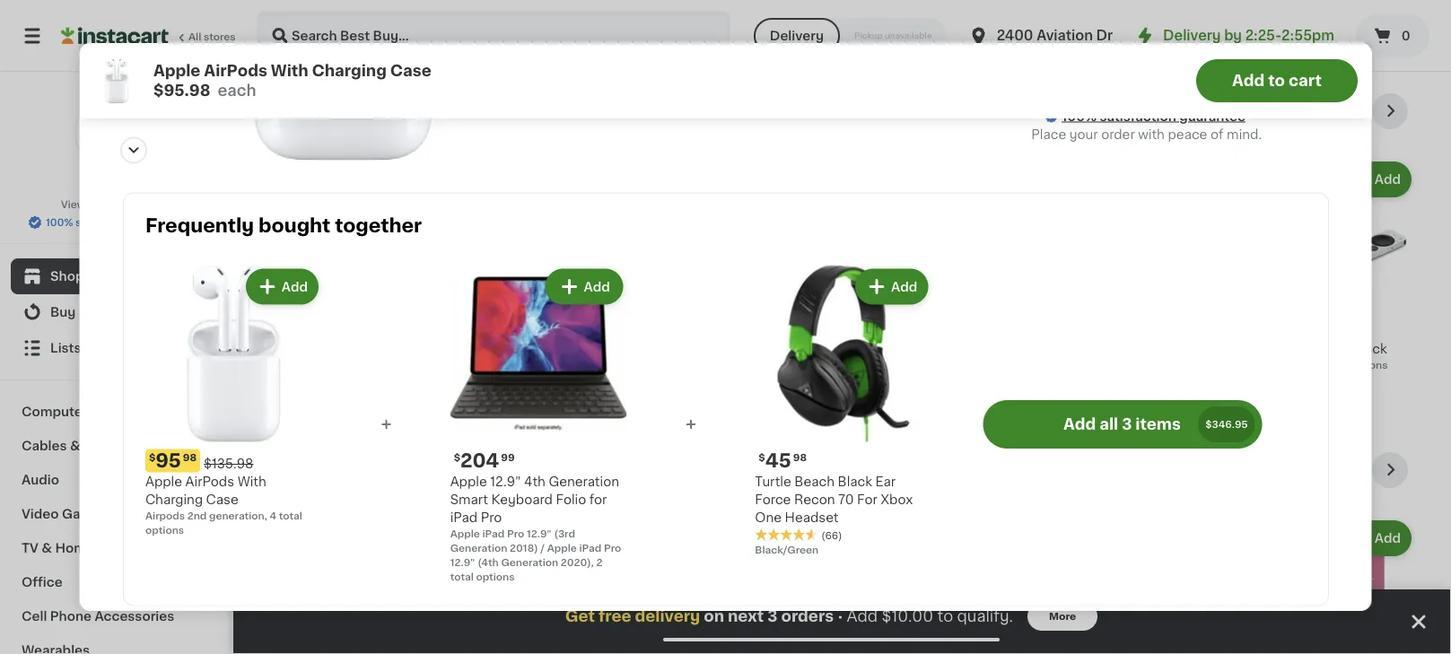 Task type: vqa. For each thing, say whether or not it's contained in the screenshot.
2018)
yes



Task type: locate. For each thing, give the bounding box(es) containing it.
maximum,
[[1007, 343, 1072, 355]]

it
[[79, 306, 88, 319]]

100% satisfaction guarantee up place your order with peace of mind.
[[1062, 110, 1246, 123]]

instacart logo image
[[61, 25, 169, 47]]

buy it again
[[50, 306, 126, 319]]

3 right the next in the bottom of the page
[[768, 609, 778, 624]]

lists
[[50, 342, 81, 355]]

4 inside apple airpods with charging case airpods 2nd generation, 4 total options
[[269, 511, 276, 521]]

1 vertical spatial 100% satisfaction guarantee
[[46, 218, 190, 228]]

total inside "apple 12.9" 4th generation smart keyboard folio for ipad pro apple ipad pro 12.9" (3rd generation 2018) / apple ipad pro 12.9" (4th generation 2020), 2 total options"
[[450, 572, 473, 582]]

total inside $ 95 apple airpods with charging case airpods 2nd generation, 4 total options
[[601, 393, 624, 402]]

airpods right '3.3''
[[601, 378, 641, 388]]

1 vertical spatial black
[[838, 475, 872, 488]]

m
[[775, 378, 785, 388]]

with
[[1215, 73, 1241, 85], [1138, 128, 1165, 141]]

best
[[269, 102, 315, 121], [85, 179, 115, 191]]

$ for 45
[[758, 453, 765, 462]]

1 vertical spatial satisfaction
[[76, 218, 136, 228]]

delivery for delivery
[[770, 30, 824, 42]]

airpods up theatre
[[145, 511, 185, 521]]

0 vertical spatial 12.9"
[[490, 475, 521, 488]]

ipad up 2020),
[[579, 543, 601, 553]]

- left '3.3''
[[524, 379, 530, 391]]

usb- inside apple 240w usb-c charge cable - white 2 m
[[847, 343, 880, 355]]

0 vertical spatial guarantee
[[1179, 110, 1246, 123]]

view up mind.
[[1209, 105, 1240, 118]]

0 vertical spatial satisfaction
[[1100, 110, 1176, 123]]

with down 100% satisfaction guarantee 'link'
[[1138, 128, 1165, 141]]

apple right to-
[[601, 343, 638, 355]]

2 vertical spatial pro
[[604, 543, 621, 553]]

view pricing policy link
[[61, 198, 168, 212]]

games
[[62, 508, 108, 521]]

of left mind.
[[1211, 128, 1224, 141]]

99
[[469, 320, 482, 330], [804, 320, 818, 330], [501, 453, 514, 462]]

1 vertical spatial 95
[[155, 452, 181, 470]]

0 horizontal spatial 2nd
[[187, 511, 206, 521]]

mind.
[[1227, 128, 1262, 141]]

$346.95
[[1205, 420, 1248, 430]]

cable inside apple 240w usb-c charge cable - white 2 m
[[816, 361, 853, 373]]

1 horizontal spatial of
[[1211, 128, 1224, 141]]

1 vertical spatial $95.98 original price: $135.98 element
[[145, 449, 322, 473]]

$ inside the $ 45 98
[[758, 453, 765, 462]]

1 vertical spatial item carousel region
[[269, 452, 1416, 654]]

0 horizontal spatial guarantee
[[138, 218, 190, 228]]

delivery inside delivery button
[[770, 30, 824, 42]]

-
[[1344, 343, 1350, 355], [856, 361, 862, 373], [475, 379, 481, 391], [524, 379, 530, 391]]

1 horizontal spatial generation,
[[665, 378, 723, 388]]

- inside apple tv 4k - black 4k 64gb, 2 total options
[[1344, 343, 1350, 355]]

free down aviation
[[1055, 73, 1080, 85]]

ipad up (4th
[[482, 529, 504, 539]]

99 up usb
[[469, 320, 482, 330]]

0 horizontal spatial usb-
[[382, 343, 414, 355]]

guarantee inside 'link'
[[1179, 110, 1246, 123]]

0 horizontal spatial 99
[[469, 320, 482, 330]]

case
[[390, 63, 431, 79], [662, 361, 694, 373], [206, 493, 238, 506]]

total
[[1324, 360, 1347, 370], [601, 393, 624, 402], [467, 396, 490, 406], [997, 396, 1020, 406], [279, 511, 302, 521], [450, 572, 473, 582]]

19 99
[[445, 319, 482, 338]]

0 vertical spatial airpods
[[601, 378, 641, 388]]

0 vertical spatial free
[[1055, 73, 1080, 85]]

airpods for apple airpods with charging case $95.98 each
[[204, 63, 267, 79]]

4k inside amazon 4k maximum, streaming device, wi-fi 6 & alexa voice remote fire tv stick
[[987, 343, 1004, 355]]

- right "charge" on the right bottom
[[856, 361, 862, 373]]

1 horizontal spatial airpods
[[601, 378, 641, 388]]

98 inside the $ 45 98
[[793, 453, 807, 462]]

usb- right 20w
[[382, 343, 414, 355]]

1 horizontal spatial 19
[[445, 319, 467, 338]]

apple down smart
[[450, 529, 480, 539]]

1 horizontal spatial best
[[269, 102, 315, 121]]

case inside apple airpods with charging case airpods 2nd generation, 4 total options
[[206, 493, 238, 506]]

best for best buy
[[85, 179, 115, 191]]

add inside treatment tracker modal dialog
[[847, 609, 878, 624]]

buy left it
[[50, 306, 76, 319]]

main content
[[233, 72, 1452, 654]]

cables & chargers
[[22, 440, 143, 452]]

with inside $ 95 apple airpods with charging case airpods 2nd generation, 4 total options
[[693, 343, 722, 355]]

item carousel region containing best sellers
[[269, 93, 1416, 438]]

one
[[755, 511, 782, 524]]

of left $24.00
[[1150, 73, 1163, 85]]

apple inside apple airpods with charging case $95.98 each
[[153, 63, 200, 79]]

apple inside $ 95 apple airpods with charging case airpods 2nd generation, 4 total options
[[601, 343, 638, 355]]

99 inside "29 99"
[[804, 320, 818, 330]]

98 right 45
[[793, 453, 807, 462]]

99 inside $ 204 99
[[501, 453, 514, 462]]

0 horizontal spatial 3
[[768, 609, 778, 624]]

4 interest-free payments of $24.00 with klarna .
[[990, 73, 1289, 85]]

view pricing policy
[[61, 200, 157, 210]]

cable inside apple usb type c-to- lightning charging cable - white - 3.3' 3.3', 2 total options
[[435, 379, 472, 391]]

stick
[[979, 397, 1010, 409]]

$ inside $ 95 98
[[149, 453, 155, 462]]

all
[[1243, 105, 1258, 118], [1100, 417, 1118, 432]]

next
[[728, 609, 764, 624]]

1 vertical spatial 100%
[[46, 218, 73, 228]]

12.9" up keyboard
[[490, 475, 521, 488]]

cable down 240w
[[816, 361, 853, 373]]

case for apple airpods with charging case airpods 2nd generation, 4 total options
[[206, 493, 238, 506]]

2 inside "apple 12.9" 4th generation smart keyboard folio for ipad pro apple ipad pro 12.9" (3rd generation 2018) / apple ipad pro 12.9" (4th generation 2020), 2 total options"
[[596, 558, 602, 567]]

0 horizontal spatial of
[[1150, 73, 1163, 85]]

19 up lightning
[[445, 319, 467, 338]]

1 vertical spatial case
[[662, 361, 694, 373]]

2 right '3.3','
[[458, 396, 464, 406]]

main content containing best sellers
[[233, 72, 1452, 654]]

airpods
[[204, 63, 267, 79], [641, 343, 690, 355], [185, 475, 234, 488]]

2020),
[[561, 558, 594, 567]]

$ inside $ 19 apple white 20w usb- c power adapter
[[273, 320, 280, 330]]

0 horizontal spatial view
[[61, 200, 85, 210]]

best up the pricing at the top of page
[[85, 179, 115, 191]]

free inside treatment tracker modal dialog
[[599, 609, 632, 624]]

2 vertical spatial 4
[[269, 511, 276, 521]]

& inside amazon 4k maximum, streaming device, wi-fi 6 & alexa voice remote fire tv stick
[[944, 379, 954, 391]]

charging inside apple usb type c-to- lightning charging cable - white - 3.3' 3.3', 2 total options
[[498, 361, 555, 373]]

airpods inside $ 95 apple airpods with charging case airpods 2nd generation, 4 total options
[[641, 343, 690, 355]]

2 usb- from the left
[[847, 343, 880, 355]]

to left .
[[1268, 73, 1285, 88]]

2 horizontal spatial pro
[[604, 543, 621, 553]]

usb
[[475, 343, 502, 355]]

1 vertical spatial tv
[[959, 397, 976, 409]]

black down $135.98 element
[[1353, 343, 1388, 355]]

satisfaction down the pricing at the top of page
[[76, 218, 136, 228]]

0 vertical spatial case
[[390, 63, 431, 79]]

white inside apple 240w usb-c charge cable - white 2 m
[[865, 361, 902, 373]]

free right get
[[599, 609, 632, 624]]

0 vertical spatial ipad
[[450, 511, 477, 524]]

options inside apple usb type c-to- lightning charging cable - white - 3.3' 3.3', 2 total options
[[492, 396, 531, 406]]

1 19 from the left
[[280, 319, 301, 338]]

apple inside apple 240w usb-c charge cable - white 2 m
[[767, 343, 804, 355]]

1 horizontal spatial with
[[1215, 73, 1241, 85]]

apple up power
[[269, 343, 306, 355]]

apple up 64gb,
[[1264, 343, 1301, 355]]

95 inside $ 95 apple airpods with charging case airpods 2nd generation, 4 total options
[[611, 319, 637, 338]]

1 horizontal spatial 3
[[1122, 417, 1132, 432]]

0 horizontal spatial $95.98 original price: $135.98 element
[[145, 449, 322, 473]]

generation down 2018)
[[501, 558, 558, 567]]

98 for 95
[[182, 453, 196, 462]]

99 right 29
[[804, 320, 818, 330]]

& for chargers
[[70, 440, 80, 452]]

view left the pricing at the top of page
[[61, 200, 85, 210]]

1 vertical spatial best
[[85, 179, 115, 191]]

pro down smart
[[480, 511, 502, 524]]

dr
[[1097, 29, 1113, 42]]

2 inside apple usb type c-to- lightning charging cable - white - 3.3' 3.3', 2 total options
[[458, 396, 464, 406]]

guarantee up "peace"
[[1179, 110, 1246, 123]]

add button for apple tv 4k - black
[[1341, 163, 1410, 196]]

usb-
[[382, 343, 414, 355], [847, 343, 880, 355]]

& left home
[[42, 542, 52, 555]]

0 vertical spatial pro
[[480, 511, 502, 524]]

tv inside apple tv 4k - black 4k 64gb, 2 total options
[[1304, 343, 1321, 355]]

qualify.
[[957, 609, 1014, 624]]

1 vertical spatial with
[[1138, 128, 1165, 141]]

sellers
[[319, 102, 388, 121]]

again
[[91, 306, 126, 319]]

all up mind.
[[1243, 105, 1258, 118]]

to inside add to cart button
[[1268, 73, 1285, 88]]

& right the cables
[[70, 440, 80, 452]]

satisfaction up place your order with peace of mind.
[[1100, 110, 1176, 123]]

1 horizontal spatial black
[[1353, 343, 1388, 355]]

0 vertical spatial c
[[880, 343, 890, 355]]

all left items
[[1100, 417, 1118, 432]]

video
[[22, 508, 59, 521]]

2 vertical spatial case
[[206, 493, 238, 506]]

c left power
[[269, 361, 279, 373]]

pro
[[480, 511, 502, 524], [507, 529, 524, 539], [604, 543, 621, 553]]

tv down video
[[22, 542, 39, 555]]

options
[[1350, 360, 1388, 370], [627, 393, 666, 402], [492, 396, 531, 406], [1023, 396, 1061, 406], [145, 525, 184, 535], [476, 572, 514, 582]]

alexa
[[958, 379, 992, 391]]

2
[[1315, 360, 1321, 370], [767, 378, 773, 388], [458, 396, 464, 406], [988, 396, 994, 406], [596, 558, 602, 567]]

best down apple airpods with charging case $95.98 each
[[269, 102, 315, 121]]

view inside 'link'
[[61, 200, 85, 210]]

frequently bought together
[[145, 216, 422, 235]]

70
[[838, 493, 854, 506]]

- down $135.98 element
[[1344, 343, 1350, 355]]

charging inside $ 95 apple airpods with charging case airpods 2nd generation, 4 total options
[[601, 361, 658, 373]]

100% inside 'link'
[[1062, 110, 1097, 123]]

with
[[271, 63, 308, 79], [693, 343, 722, 355], [237, 475, 266, 488]]

2 left the m
[[767, 378, 773, 388]]

$24.00
[[1167, 73, 1211, 85]]

cable
[[816, 361, 853, 373], [435, 379, 472, 391]]

12.9" up /
[[526, 529, 551, 539]]

add
[[1232, 73, 1265, 88], [1375, 173, 1401, 186], [281, 281, 307, 293], [585, 281, 611, 293], [891, 281, 917, 293], [1063, 417, 1096, 432], [546, 532, 572, 545], [1375, 532, 1401, 545], [847, 609, 878, 624]]

0 horizontal spatial 98
[[182, 453, 196, 462]]

1 vertical spatial 3
[[768, 609, 778, 624]]

add button for apple 12.9" 4th generation smart keyboard folio for ipad pro
[[550, 271, 621, 303]]

$95.98 original price: $135.98 element
[[601, 317, 752, 340], [145, 449, 322, 473]]

pro down for at the bottom left
[[604, 543, 621, 553]]

with left klarna
[[1215, 73, 1241, 85]]

on
[[704, 609, 725, 624]]

all for view
[[1243, 105, 1258, 118]]

to right the $10.00
[[938, 609, 954, 624]]

with inside apple airpods with charging case airpods 2nd generation, 4 total options
[[237, 475, 266, 488]]

95
[[611, 319, 637, 338], [155, 452, 181, 470]]

2 right 64gb,
[[1315, 360, 1321, 370]]

2 horizontal spatial 99
[[804, 320, 818, 330]]

best buy logo image
[[75, 93, 154, 172]]

0 vertical spatial 3
[[1122, 417, 1132, 432]]

generation, left the m
[[665, 378, 723, 388]]

64gb,
[[1281, 360, 1313, 370]]

1 vertical spatial c
[[269, 361, 279, 373]]

2 horizontal spatial 12.9"
[[526, 529, 551, 539]]

2 horizontal spatial tv
[[1304, 343, 1321, 355]]

None search field
[[257, 11, 731, 61]]

2 vertical spatial white
[[484, 379, 521, 391]]

0 vertical spatial 2nd
[[643, 378, 662, 388]]

- down lightning
[[475, 379, 481, 391]]

force
[[755, 493, 791, 506]]

white inside $ 19 apple white 20w usb- c power adapter
[[309, 343, 346, 355]]

& right 6 at right
[[944, 379, 954, 391]]

2 right 2020),
[[596, 558, 602, 567]]

1 vertical spatial guarantee
[[138, 218, 190, 228]]

tv up 64gb,
[[1304, 343, 1321, 355]]

1 horizontal spatial view
[[1209, 105, 1240, 118]]

$
[[273, 320, 280, 330], [605, 320, 611, 330], [149, 453, 155, 462], [454, 453, 460, 462], [758, 453, 765, 462]]

2 item carousel region from the top
[[269, 452, 1416, 654]]

apple down $ 95 98 on the left bottom of page
[[145, 475, 182, 488]]

1 horizontal spatial 2nd
[[643, 378, 662, 388]]

computers & tablets
[[22, 406, 159, 418]]

phone
[[50, 610, 92, 623]]

1 horizontal spatial delivery
[[1164, 29, 1221, 42]]

3 left items
[[1122, 417, 1132, 432]]

apple tv 4k - black 4k 64gb, 2 total options
[[1264, 343, 1388, 370]]

2 inside apple tv 4k - black 4k 64gb, 2 total options
[[1315, 360, 1321, 370]]

1 vertical spatial airpods
[[145, 511, 185, 521]]

product group
[[269, 158, 421, 376], [435, 158, 587, 408], [601, 158, 752, 405], [767, 158, 918, 390], [933, 158, 1084, 409], [1098, 158, 1250, 390], [1264, 158, 1416, 372], [145, 265, 322, 537], [450, 265, 627, 584], [755, 265, 932, 558], [435, 517, 587, 654], [601, 517, 752, 654], [767, 517, 918, 654], [1264, 517, 1416, 654]]

1 vertical spatial 4
[[725, 378, 732, 388]]

1 horizontal spatial tv
[[959, 397, 976, 409]]

4k down $135.98 element
[[1324, 343, 1341, 355]]

cart
[[1289, 73, 1322, 88]]

delivery by 2:25-2:55pm
[[1164, 29, 1335, 42]]

view for view all (30+)
[[1209, 105, 1240, 118]]

charging inside apple airpods with charging case airpods 2nd generation, 4 total options
[[145, 493, 202, 506]]

airpods inside apple airpods with charging case airpods 2nd generation, 4 total options
[[185, 475, 234, 488]]

(30+)
[[1261, 105, 1295, 118]]

99 right 204
[[501, 453, 514, 462]]

100% satisfaction guarantee link
[[1062, 107, 1246, 125]]

buy up policy
[[118, 179, 144, 191]]

2 vertical spatial 12.9"
[[450, 558, 475, 567]]

0 horizontal spatial black
[[838, 475, 872, 488]]

black up 70
[[838, 475, 872, 488]]

98 left the $135.98
[[182, 453, 196, 462]]

best inside item carousel region
[[269, 102, 315, 121]]

delivery inside delivery by 2:25-2:55pm link
[[1164, 29, 1221, 42]]

$ 95 apple airpods with charging case airpods 2nd generation, 4 total options
[[601, 319, 732, 402]]

pro up 2018)
[[507, 529, 524, 539]]

generation up (4th
[[450, 543, 507, 553]]

1 vertical spatial pro
[[507, 529, 524, 539]]

generation,
[[665, 378, 723, 388], [209, 511, 267, 521]]

1 98 from the left
[[182, 453, 196, 462]]

options inside $ 95 apple airpods with charging case airpods 2nd generation, 4 total options
[[627, 393, 666, 402]]

apple up $95.98 on the top of the page
[[153, 63, 200, 79]]

1 horizontal spatial $95.98 original price: $135.98 element
[[601, 317, 752, 340]]

2 horizontal spatial with
[[693, 343, 722, 355]]

12.9" left (4th
[[450, 558, 475, 567]]

100% down view pricing policy
[[46, 218, 73, 228]]

c right 240w
[[880, 343, 890, 355]]

voice
[[995, 379, 1030, 391]]

headset
[[785, 511, 838, 524]]

0 horizontal spatial airpods
[[145, 511, 185, 521]]

apple inside apple tv 4k - black 4k 64gb, 2 total options
[[1264, 343, 1301, 355]]

4k up device, on the right
[[987, 343, 1004, 355]]

1 vertical spatial with
[[693, 343, 722, 355]]

case inside $ 95 apple airpods with charging case airpods 2nd generation, 4 total options
[[662, 361, 694, 373]]

0 horizontal spatial with
[[1138, 128, 1165, 141]]

0 horizontal spatial case
[[206, 493, 238, 506]]

0 horizontal spatial all
[[1100, 417, 1118, 432]]

1 horizontal spatial guarantee
[[1179, 110, 1246, 123]]

2 vertical spatial with
[[237, 475, 266, 488]]

2nd inside $ 95 apple airpods with charging case airpods 2nd generation, 4 total options
[[643, 378, 662, 388]]

to
[[1268, 73, 1285, 88], [938, 609, 954, 624]]

get free delivery on next 3 orders • add $10.00 to qualify.
[[565, 609, 1014, 624]]

airpods inside $ 95 apple airpods with charging case airpods 2nd generation, 4 total options
[[601, 378, 641, 388]]

ipad down smart
[[450, 511, 477, 524]]

$ 19 apple white 20w usb- c power adapter
[[269, 319, 414, 373]]

stores
[[204, 32, 236, 42]]

1 vertical spatial white
[[865, 361, 902, 373]]

2:55pm
[[1282, 29, 1335, 42]]

0 vertical spatial 100%
[[1062, 110, 1097, 123]]

1 vertical spatial all
[[1100, 417, 1118, 432]]

0 vertical spatial white
[[309, 343, 346, 355]]

cable up '3.3','
[[435, 379, 472, 391]]

view inside popup button
[[1209, 105, 1240, 118]]

4k down 6 at right
[[933, 396, 947, 406]]

device,
[[1001, 361, 1048, 373]]

smart
[[450, 493, 488, 506]]

apple inside apple airpods with charging case airpods 2nd generation, 4 total options
[[145, 475, 182, 488]]

1 horizontal spatial white
[[484, 379, 521, 391]]

1 vertical spatial view
[[61, 200, 85, 210]]

$ inside $ 95 apple airpods with charging case airpods 2nd generation, 4 total options
[[605, 320, 611, 330]]

with inside apple airpods with charging case $95.98 each
[[271, 63, 308, 79]]

0 horizontal spatial buy
[[50, 306, 76, 319]]

airpods for apple airpods with charging case airpods 2nd generation, 4 total options
[[185, 475, 234, 488]]

tv down alexa
[[959, 397, 976, 409]]

video games link
[[11, 497, 218, 531]]

1 vertical spatial airpods
[[641, 343, 690, 355]]

98 inside $ 95 98
[[182, 453, 196, 462]]

generation, down the $135.98
[[209, 511, 267, 521]]

apple inside $ 19 apple white 20w usb- c power adapter
[[269, 343, 306, 355]]

options inside apple tv 4k - black 4k 64gb, 2 total options
[[1350, 360, 1388, 370]]

1 usb- from the left
[[382, 343, 414, 355]]

add to cart
[[1232, 73, 1322, 88]]

apple up lightning
[[435, 343, 472, 355]]

1 vertical spatial generation
[[450, 543, 507, 553]]

2 horizontal spatial white
[[865, 361, 902, 373]]

1 horizontal spatial satisfaction
[[1100, 110, 1176, 123]]

all inside popup button
[[1243, 105, 1258, 118]]

options inside "apple 12.9" 4th generation smart keyboard folio for ipad pro apple ipad pro 12.9" (3rd generation 2018) / apple ipad pro 12.9" (4th generation 2020), 2 total options"
[[476, 572, 514, 582]]

$ inside $ 204 99
[[454, 453, 460, 462]]

100% satisfaction guarantee down view pricing policy 'link'
[[46, 218, 190, 228]]

2 98 from the left
[[793, 453, 807, 462]]

1 horizontal spatial 4
[[725, 378, 732, 388]]

delivery for delivery by 2:25-2:55pm
[[1164, 29, 1221, 42]]

total inside apple airpods with charging case airpods 2nd generation, 4 total options
[[279, 511, 302, 521]]

ipad
[[450, 511, 477, 524], [482, 529, 504, 539], [579, 543, 601, 553]]

item carousel region
[[269, 93, 1416, 438], [269, 452, 1416, 654]]

ear
[[875, 475, 896, 488]]

guarantee down policy
[[138, 218, 190, 228]]

apple
[[153, 63, 200, 79], [269, 343, 306, 355], [435, 343, 472, 355], [767, 343, 804, 355], [601, 343, 638, 355], [1264, 343, 1301, 355], [145, 475, 182, 488], [450, 475, 487, 488], [450, 529, 480, 539], [547, 543, 577, 553]]

$95.98 original price: $135.98 element for 95
[[601, 317, 752, 340]]

12.9"
[[490, 475, 521, 488], [526, 529, 551, 539], [450, 558, 475, 567]]

99 inside 19 99
[[469, 320, 482, 330]]

airpods inside apple airpods with charging case $95.98 each
[[204, 63, 267, 79]]

&
[[944, 379, 954, 391], [98, 406, 108, 418], [70, 440, 80, 452], [42, 542, 52, 555]]

1 vertical spatial free
[[599, 609, 632, 624]]

generation, inside $ 95 apple airpods with charging case airpods 2nd generation, 4 total options
[[665, 378, 723, 388]]

1 item carousel region from the top
[[269, 93, 1416, 438]]

19 up power
[[280, 319, 301, 338]]

0 vertical spatial black
[[1353, 343, 1388, 355]]

add all 3 items
[[1063, 417, 1181, 432]]

100% up your at top right
[[1062, 110, 1097, 123]]

0 horizontal spatial tv
[[22, 542, 39, 555]]

case inside apple airpods with charging case $95.98 each
[[390, 63, 431, 79]]

2400 aviation dr button
[[968, 11, 1113, 61]]

tablets
[[111, 406, 159, 418]]

0 horizontal spatial 100% satisfaction guarantee
[[46, 218, 190, 228]]

0 horizontal spatial with
[[237, 475, 266, 488]]

tv inside amazon 4k maximum, streaming device, wi-fi 6 & alexa voice remote fire tv stick
[[959, 397, 976, 409]]

1 horizontal spatial 12.9"
[[490, 475, 521, 488]]

generation up folio at left
[[548, 475, 619, 488]]

& left tablets
[[98, 406, 108, 418]]

1 vertical spatial 2nd
[[187, 511, 206, 521]]

0 vertical spatial view
[[1209, 105, 1240, 118]]

apple up "charge" on the right bottom
[[767, 343, 804, 355]]

1 horizontal spatial cable
[[816, 361, 853, 373]]

chargers
[[83, 440, 143, 452]]

/
[[540, 543, 545, 553]]

0 horizontal spatial white
[[309, 343, 346, 355]]

usb- right 240w
[[847, 343, 880, 355]]

0 horizontal spatial 100%
[[46, 218, 73, 228]]



Task type: describe. For each thing, give the bounding box(es) containing it.
1 vertical spatial of
[[1211, 128, 1224, 141]]

240w
[[807, 343, 844, 355]]

all stores link
[[61, 11, 237, 61]]

klarna
[[1244, 73, 1286, 85]]

100% satisfaction guarantee button
[[28, 212, 201, 230]]

4k left 64gb,
[[1264, 360, 1278, 370]]

apple inside apple usb type c-to- lightning charging cable - white - 3.3' 3.3', 2 total options
[[435, 343, 472, 355]]

usb- inside $ 19 apple white 20w usb- c power adapter
[[382, 343, 414, 355]]

2 vertical spatial tv
[[22, 542, 39, 555]]

4 inside $ 95 apple airpods with charging case airpods 2nd generation, 4 total options
[[725, 378, 732, 388]]

enlarge headphones apple airpods with charging case unknown (opens in a new tab) image
[[117, 77, 149, 109]]

service type group
[[754, 18, 947, 54]]

4th
[[524, 475, 545, 488]]

add button for turtle beach black ear force recon 70 for xbox one headset
[[857, 271, 926, 303]]

charging inside apple airpods with charging case $95.98 each
[[312, 63, 386, 79]]

0 vertical spatial of
[[1150, 73, 1163, 85]]

item carousel region containing add
[[269, 452, 1416, 654]]

video games
[[22, 508, 108, 521]]

xbox
[[881, 493, 913, 506]]

c inside apple 240w usb-c charge cable - white 2 m
[[880, 343, 890, 355]]

best for best sellers
[[269, 102, 315, 121]]

aviation
[[1037, 29, 1093, 42]]

2 vertical spatial generation
[[501, 558, 558, 567]]

product group containing amazon 4k maximum, streaming device, wi-fi 6 & alexa voice remote fire tv stick
[[933, 158, 1084, 409]]

with for apple airpods with charging case $95.98 each
[[271, 63, 308, 79]]

wi-
[[1051, 361, 1072, 373]]

6
[[933, 379, 941, 391]]

3.3'
[[533, 379, 556, 391]]

20w
[[349, 343, 378, 355]]

product group containing 204
[[450, 265, 627, 584]]

0 vertical spatial 100% satisfaction guarantee
[[1062, 110, 1246, 123]]

(66)
[[821, 531, 842, 541]]

lightning
[[435, 361, 494, 373]]

more
[[1050, 612, 1077, 622]]

$95.98
[[153, 83, 210, 98]]

add button for apple airpods with charging case
[[247, 271, 316, 303]]

2018)
[[510, 543, 538, 553]]

generation, inside apple airpods with charging case airpods 2nd generation, 4 total options
[[209, 511, 267, 521]]

2 inside apple 240w usb-c charge cable - white 2 m
[[767, 378, 773, 388]]

add to cart button
[[1196, 59, 1358, 102]]

1 horizontal spatial pro
[[507, 529, 524, 539]]

$ 45 98
[[758, 452, 807, 470]]

total inside apple tv 4k - black 4k 64gb, 2 total options
[[1324, 360, 1347, 370]]

45
[[765, 452, 791, 470]]

99 for 29
[[804, 320, 818, 330]]

19 inside $ 19 apple white 20w usb- c power adapter
[[280, 319, 301, 338]]

0 vertical spatial with
[[1215, 73, 1241, 85]]

recon
[[794, 493, 835, 506]]

best sellers
[[269, 102, 388, 121]]

turtle beach black ear force recon 70 for xbox one headset
[[755, 475, 913, 524]]

product group containing 29
[[767, 158, 918, 390]]

2 horizontal spatial ipad
[[579, 543, 601, 553]]

power
[[283, 361, 322, 373]]

more button
[[1028, 602, 1098, 631]]

(2023),
[[949, 396, 986, 406]]

2:25-
[[1246, 29, 1282, 42]]

3 inside treatment tracker modal dialog
[[768, 609, 778, 624]]

100% satisfaction guarantee inside button
[[46, 218, 190, 228]]

$10.00
[[882, 609, 934, 624]]

95 for 95
[[155, 452, 181, 470]]

shop link
[[11, 259, 218, 294]]

2nd inside apple airpods with charging case airpods 2nd generation, 4 total options
[[187, 511, 206, 521]]

0 horizontal spatial 12.9"
[[450, 558, 475, 567]]

black/green
[[755, 545, 819, 555]]

1 horizontal spatial buy
[[118, 179, 144, 191]]

to inside treatment tracker modal dialog
[[938, 609, 954, 624]]

apple 240w usb-c charge cable - white 2 m
[[767, 343, 902, 388]]

cell
[[22, 610, 47, 623]]

& for home
[[42, 542, 52, 555]]

best buy link
[[75, 93, 154, 194]]

$ for apple airpods with charging case
[[605, 320, 611, 330]]

shop
[[50, 270, 84, 283]]

options inside apple airpods with charging case airpods 2nd generation, 4 total options
[[145, 525, 184, 535]]

all
[[189, 32, 201, 42]]

for
[[857, 493, 877, 506]]

0 horizontal spatial ipad
[[450, 511, 477, 524]]

c inside $ 19 apple white 20w usb- c power adapter
[[269, 361, 279, 373]]

view for view pricing policy
[[61, 200, 85, 210]]

your
[[1069, 128, 1098, 141]]

frequently
[[145, 216, 254, 235]]

all stores
[[189, 32, 236, 42]]

2 19 from the left
[[445, 319, 467, 338]]

2 down alexa
[[988, 396, 994, 406]]

98 for 45
[[793, 453, 807, 462]]

satisfaction inside button
[[76, 218, 136, 228]]

& for tablets
[[98, 406, 108, 418]]

office link
[[11, 566, 218, 600]]

95 for apple airpods with charging case
[[611, 319, 637, 338]]

amazon 4k maximum, streaming device, wi-fi 6 & alexa voice remote fire tv stick
[[933, 343, 1084, 409]]

turtle
[[755, 475, 791, 488]]

$ for 204
[[454, 453, 460, 462]]

1 vertical spatial ipad
[[482, 529, 504, 539]]

case for apple airpods with charging case $95.98 each
[[390, 63, 431, 79]]

(4th
[[477, 558, 498, 567]]

$135.98 element
[[1264, 317, 1416, 340]]

0 horizontal spatial pro
[[480, 511, 502, 524]]

$95.98 original price: $135.98 element for airpods
[[145, 449, 322, 473]]

satisfaction inside 'link'
[[1100, 110, 1176, 123]]

black inside turtle beach black ear force recon 70 for xbox one headset
[[838, 475, 872, 488]]

theatre
[[97, 542, 147, 555]]

items
[[1136, 417, 1181, 432]]

adapter
[[325, 361, 376, 373]]

office
[[22, 576, 62, 589]]

100% inside button
[[46, 218, 73, 228]]

fire
[[933, 397, 956, 409]]

apple up smart
[[450, 475, 487, 488]]

together
[[335, 216, 422, 235]]

airpods inside apple airpods with charging case airpods 2nd generation, 4 total options
[[145, 511, 185, 521]]

$ 95 98
[[149, 452, 196, 470]]

lists link
[[11, 330, 218, 366]]

with for apple airpods with charging case airpods 2nd generation, 4 total options
[[237, 475, 266, 488]]

cell phone accessories
[[22, 610, 174, 623]]

- inside apple 240w usb-c charge cable - white 2 m
[[856, 361, 862, 373]]

•
[[838, 609, 843, 624]]

delivery
[[635, 609, 701, 624]]

product group containing 45
[[755, 265, 932, 558]]

streaming
[[933, 361, 998, 373]]

$ for 95
[[149, 453, 155, 462]]

apple down (3rd
[[547, 543, 577, 553]]

place
[[1031, 128, 1066, 141]]

white inside apple usb type c-to- lightning charging cable - white - 3.3' 3.3', 2 total options
[[484, 379, 521, 391]]

0 button
[[1357, 14, 1430, 57]]

accessories
[[95, 610, 174, 623]]

apple 12.9" 4th generation smart keyboard folio for ipad pro apple ipad pro 12.9" (3rd generation 2018) / apple ipad pro 12.9" (4th generation 2020), 2 total options
[[450, 475, 621, 582]]

cables & chargers link
[[11, 429, 218, 463]]

beach
[[794, 475, 834, 488]]

treatment tracker modal dialog
[[233, 590, 1452, 654]]

all for add
[[1100, 417, 1118, 432]]

amazon
[[933, 343, 984, 355]]

guarantee inside button
[[138, 218, 190, 228]]

2 horizontal spatial 4
[[990, 73, 998, 85]]

computers & tablets link
[[11, 395, 218, 429]]

2400
[[997, 29, 1034, 42]]

cables
[[22, 440, 67, 452]]

for
[[589, 493, 607, 506]]

0
[[1402, 30, 1411, 42]]

peace
[[1168, 128, 1207, 141]]

.
[[1286, 73, 1289, 85]]

to-
[[556, 343, 574, 355]]

total inside apple usb type c-to- lightning charging cable - white - 3.3' 3.3', 2 total options
[[467, 396, 490, 406]]

apple airpods with charging case $95.98 each
[[153, 63, 431, 98]]

204
[[460, 452, 499, 470]]

view all (30+) button
[[1202, 93, 1315, 129]]

99 for 19
[[469, 320, 482, 330]]

4k (2023), 2 total options
[[933, 396, 1061, 406]]

folio
[[556, 493, 586, 506]]

black inside apple tv 4k - black 4k 64gb, 2 total options
[[1353, 343, 1388, 355]]

0 vertical spatial generation
[[548, 475, 619, 488]]



